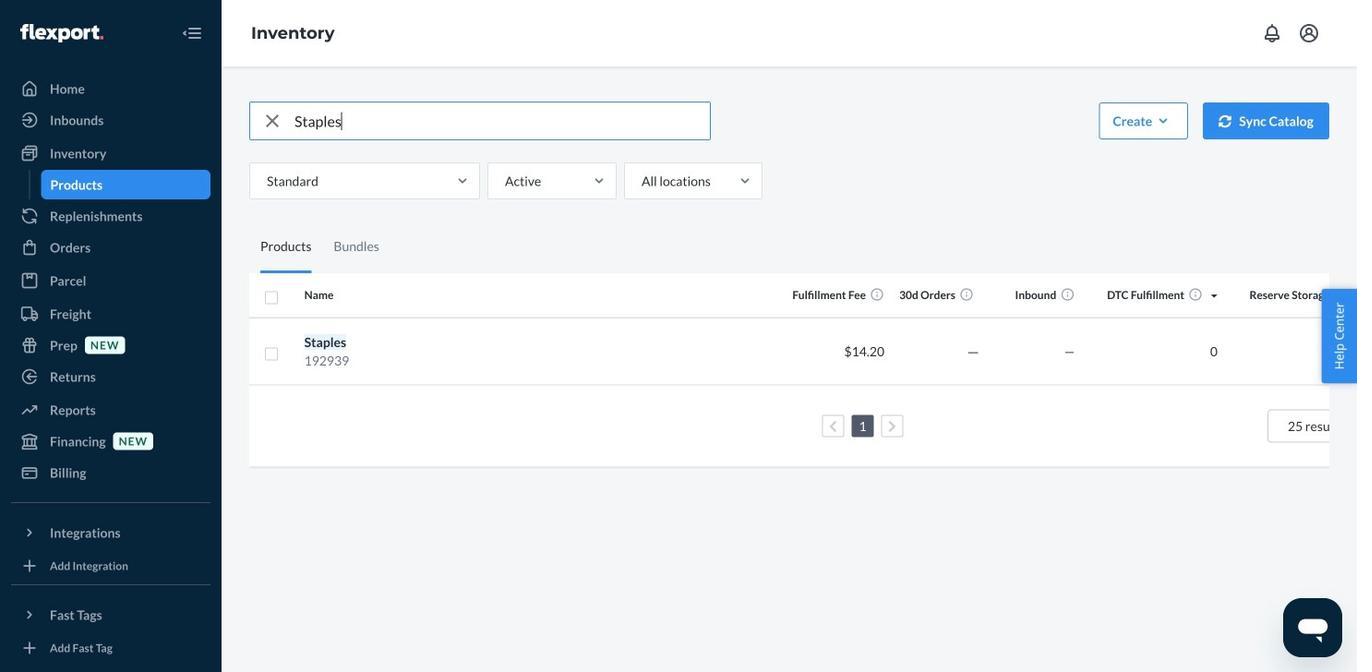 Task type: vqa. For each thing, say whether or not it's contained in the screenshot.
products inside the Likely to ship in a polybag or bubble mailer if possible. Heavier products will likely ship in a box.
no



Task type: describe. For each thing, give the bounding box(es) containing it.
close navigation image
[[181, 22, 203, 44]]

chevron left image
[[829, 420, 837, 433]]

flexport logo image
[[20, 24, 103, 42]]

open notifications image
[[1261, 22, 1283, 44]]

open account menu image
[[1298, 22, 1320, 44]]

chevron right image
[[888, 420, 896, 433]]



Task type: locate. For each thing, give the bounding box(es) containing it.
0 vertical spatial square image
[[264, 290, 279, 305]]

2 square image from the top
[[264, 347, 279, 362]]

1 vertical spatial square image
[[264, 347, 279, 362]]

Search inventory by name or sku text field
[[295, 102, 710, 139]]

1 square image from the top
[[264, 290, 279, 305]]

sync alt image
[[1219, 115, 1232, 128]]

option
[[1288, 418, 1357, 434]]

square image
[[264, 290, 279, 305], [264, 347, 279, 362]]



